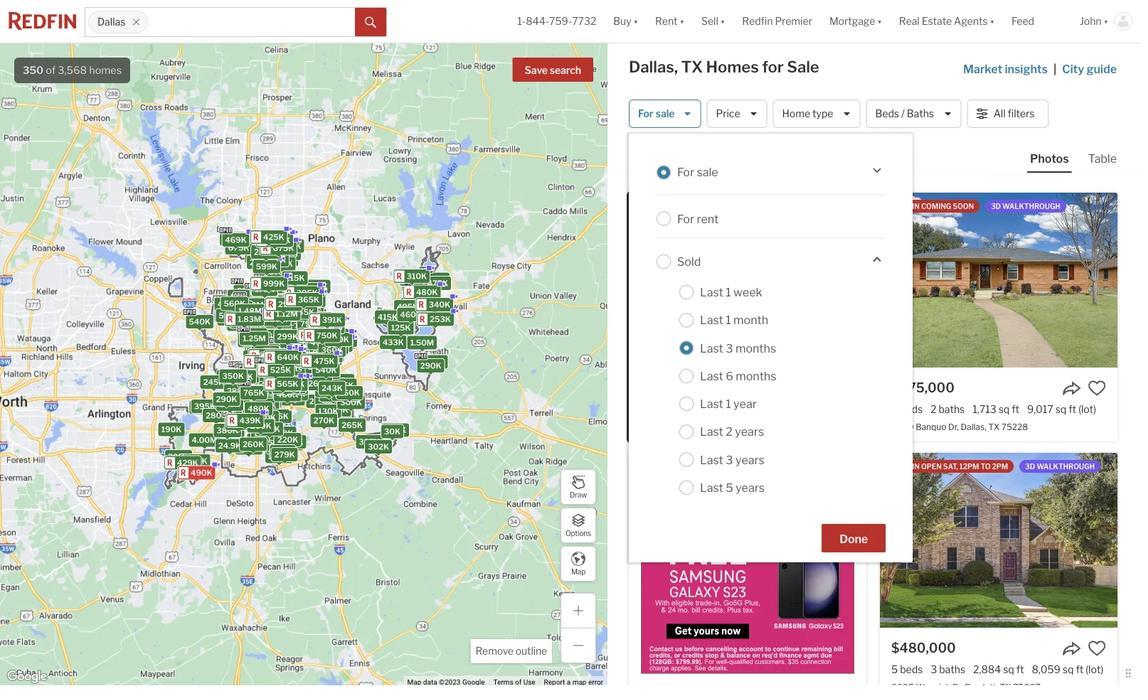 Task type: locate. For each thing, give the bounding box(es) containing it.
395k
[[296, 288, 318, 298], [243, 331, 264, 340], [273, 334, 294, 344], [331, 338, 352, 347], [194, 402, 215, 411], [192, 403, 214, 412], [168, 453, 189, 462]]

2 units up 605k
[[261, 351, 288, 360]]

0 horizontal spatial 320k
[[239, 407, 260, 416]]

sale up '23'
[[697, 165, 718, 179]]

759-
[[549, 15, 572, 27]]

ft left 8,059 on the right of the page
[[1016, 664, 1024, 676]]

0 vertical spatial units
[[285, 312, 305, 321]]

0 vertical spatial 565k
[[312, 355, 333, 364]]

1 vertical spatial 170k
[[256, 413, 276, 423]]

2,884
[[973, 664, 1001, 676]]

0 vertical spatial 599k
[[256, 262, 277, 271]]

280k up 449k
[[255, 407, 277, 416]]

415k
[[223, 234, 243, 244], [378, 313, 398, 322]]

map region
[[0, 0, 696, 686]]

2 vertical spatial 375k
[[228, 419, 249, 428]]

1 favorite button image from the top
[[1088, 379, 1106, 398]]

690k
[[273, 355, 295, 364]]

last up creek
[[700, 397, 723, 411]]

redfin left coming
[[893, 202, 920, 211]]

0 vertical spatial 170k
[[303, 296, 323, 305]]

home
[[782, 108, 810, 120]]

1 vertical spatial 650k
[[232, 314, 254, 323]]

699k
[[271, 281, 292, 290], [237, 286, 258, 296], [254, 349, 275, 358], [298, 356, 320, 365], [235, 370, 256, 379]]

insights
[[1005, 62, 1048, 76]]

1 left 'month'
[[726, 313, 731, 327]]

1.00m
[[237, 292, 261, 301]]

years
[[735, 425, 764, 439], [736, 453, 765, 467], [736, 481, 765, 495]]

dialog
[[629, 134, 913, 563]]

895k down 305k
[[312, 349, 334, 358]]

370k
[[292, 288, 313, 297], [261, 380, 282, 389]]

0 horizontal spatial for sale
[[638, 108, 675, 120]]

last 1 month
[[700, 313, 768, 327]]

2 units down 800k
[[279, 312, 305, 321]]

1 vertical spatial 3,568
[[629, 148, 658, 160]]

549k
[[425, 275, 447, 284]]

680k
[[229, 312, 251, 321]]

dialog containing for sale
[[629, 134, 913, 563]]

895k down '505k'
[[271, 251, 292, 261]]

3 last from the top
[[700, 341, 723, 355]]

last down last 3 years
[[700, 481, 723, 495]]

dr, right creek
[[714, 422, 725, 432]]

ft right 9,017
[[1069, 403, 1076, 415]]

2.10m up "1.70m"
[[250, 332, 273, 341]]

1.25m up "1.70m"
[[243, 334, 266, 343]]

8 last from the top
[[700, 481, 723, 495]]

3d walkthrough down photos
[[991, 202, 1061, 211]]

1 1 from the top
[[726, 285, 731, 299]]

2 horizontal spatial 540k
[[315, 366, 337, 375]]

215k down 75k
[[273, 448, 293, 457]]

0 horizontal spatial 1.50m
[[266, 346, 290, 355]]

1 horizontal spatial 899k
[[277, 298, 298, 307]]

1 vertical spatial 5
[[891, 664, 898, 676]]

save
[[525, 64, 548, 76]]

6 ▾ from the left
[[1104, 15, 1108, 27]]

150k
[[234, 372, 254, 381], [277, 382, 297, 391]]

home type
[[782, 108, 833, 120]]

sq right 8,059 on the right of the page
[[1063, 664, 1074, 676]]

170k down 72.5k
[[303, 296, 323, 305]]

415k left "579k"
[[223, 234, 243, 244]]

favorite button image
[[1088, 379, 1106, 398], [1088, 640, 1106, 658]]

469k
[[225, 235, 247, 245], [276, 389, 297, 398]]

years for last 5 years
[[736, 481, 765, 495]]

105k
[[271, 440, 291, 450]]

1-844-759-7732
[[517, 15, 596, 27]]

0 vertical spatial 3d
[[991, 202, 1001, 211]]

2 inside dialog
[[726, 425, 733, 439]]

389k down the 865k
[[423, 357, 445, 367]]

1 vertical spatial 415k
[[378, 313, 398, 322]]

140k
[[256, 399, 276, 408]]

4 last from the top
[[700, 369, 723, 383]]

3 baths up creek
[[680, 403, 714, 415]]

1.70m
[[250, 347, 273, 356]]

875k
[[238, 241, 259, 251], [273, 244, 294, 253], [236, 307, 257, 317], [255, 355, 276, 364]]

1 vertical spatial dallas,
[[961, 422, 986, 432]]

1 dr, from the left
[[714, 422, 725, 432]]

ft for 2,884 sq ft
[[1016, 664, 1024, 676]]

2.00m down 1.83m
[[241, 329, 266, 338]]

sq up duncanville,
[[751, 403, 762, 415]]

2 1 from the top
[[726, 313, 731, 327]]

2 vertical spatial 260k
[[243, 440, 264, 449]]

beds
[[900, 403, 923, 415], [900, 664, 923, 676]]

0 vertical spatial 460k
[[400, 310, 422, 319]]

sale inside dialog
[[697, 165, 718, 179]]

baths up creek
[[688, 403, 714, 415]]

tx left the homes
[[681, 57, 703, 76]]

125k up "106k" on the top left of page
[[302, 285, 322, 295]]

3d for $475,000
[[991, 202, 1001, 211]]

1 last from the top
[[700, 285, 723, 299]]

1 vertical spatial units
[[268, 351, 288, 360]]

480k down 549k
[[416, 288, 438, 297]]

215k up 279k
[[284, 437, 303, 447]]

475k down 305k
[[309, 349, 330, 358]]

sale inside "for sale" button
[[656, 108, 675, 120]]

sell ▾
[[701, 15, 725, 27]]

569k
[[279, 339, 300, 349]]

1818 rocky creek dr, duncanville, tx 75137
[[640, 422, 815, 432]]

765k
[[243, 388, 264, 398]]

3 1 from the top
[[726, 397, 731, 411]]

302k
[[368, 442, 389, 452]]

5 down the $480,000
[[891, 664, 898, 676]]

1 horizontal spatial 3d
[[1025, 462, 1035, 471]]

2 ▾ from the left
[[680, 15, 684, 27]]

850k down the 775k
[[270, 258, 292, 268]]

3 baths down the $480,000
[[931, 664, 965, 676]]

▾ for mortgage ▾
[[877, 15, 882, 27]]

options button
[[561, 508, 596, 544]]

▾ right buy
[[634, 15, 638, 27]]

years for last 3 years
[[736, 453, 765, 467]]

1 vertical spatial for sale
[[677, 165, 718, 179]]

1 horizontal spatial 330k
[[323, 390, 344, 400]]

1 horizontal spatial 3 baths
[[931, 664, 965, 676]]

200k up 249k
[[335, 390, 356, 399]]

0 vertical spatial dallas,
[[629, 57, 678, 76]]

0 horizontal spatial 170k
[[256, 413, 276, 423]]

price button
[[707, 100, 767, 128]]

1 vertical spatial 625k
[[226, 314, 247, 323]]

75228
[[1001, 422, 1028, 432]]

475k down 1.40m
[[314, 357, 335, 366]]

280k down the 327k
[[241, 412, 262, 421]]

submit search image
[[365, 17, 376, 28]]

540k down 570k at the left
[[315, 366, 337, 375]]

1 vertical spatial 370k
[[261, 380, 282, 389]]

walkthrough down photos button
[[1002, 202, 1061, 211]]

175k
[[255, 285, 274, 294]]

199k
[[285, 390, 305, 399]]

▾ right mortgage
[[877, 15, 882, 27]]

feed button
[[1003, 0, 1071, 43]]

899k up 1.12m
[[277, 298, 298, 307]]

1 vertical spatial years
[[736, 453, 765, 467]]

340k up the '253k'
[[429, 300, 450, 309]]

0 horizontal spatial 150k
[[234, 372, 254, 381]]

190k down 463k
[[254, 419, 274, 429]]

0 horizontal spatial 245k
[[203, 378, 224, 387]]

365k down 683k
[[277, 249, 298, 258]]

0 horizontal spatial 899k
[[228, 304, 250, 313]]

330k down 975k
[[245, 400, 266, 409]]

1 horizontal spatial 190k
[[254, 419, 274, 429]]

3d walkthrough for $480,000
[[1025, 462, 1095, 471]]

290k down 75k
[[273, 446, 294, 456]]

1 for month
[[726, 313, 731, 327]]

2.00m down 349k
[[252, 363, 277, 372]]

290k down the 865k
[[420, 361, 442, 371]]

389k up '1.08m'
[[313, 317, 335, 326]]

330k up 249k
[[323, 390, 344, 400]]

2 vertical spatial 310k
[[227, 402, 247, 411]]

475k right '329k' on the top left of the page
[[424, 307, 445, 316]]

tx
[[681, 57, 703, 76], [776, 422, 788, 432], [988, 422, 1000, 432]]

2 vertical spatial 1
[[726, 397, 731, 411]]

2 favorite button image from the top
[[1088, 640, 1106, 658]]

sale
[[787, 57, 819, 76]]

walkthrough for $475,000
[[1002, 202, 1061, 211]]

355k
[[275, 382, 297, 392]]

1 vertical spatial sale
[[697, 165, 718, 179]]

3 ▾ from the left
[[721, 15, 725, 27]]

0 vertical spatial 2.10m
[[248, 241, 272, 250]]

899k down 99k
[[228, 304, 250, 313]]

2 horizontal spatial 285k
[[333, 381, 354, 390]]

1 vertical spatial 1
[[726, 313, 731, 327]]

172k
[[392, 323, 411, 332]]

540k left the 185k
[[189, 317, 211, 327]]

327k
[[233, 402, 253, 411]]

289k
[[227, 387, 248, 396]]

last for last 6 months
[[700, 369, 723, 383]]

redfin for $480,000
[[893, 462, 920, 471]]

sq for 2,782
[[751, 403, 762, 415]]

guide
[[1087, 62, 1117, 76]]

320k
[[328, 341, 350, 350], [239, 407, 260, 416]]

755k
[[237, 395, 258, 404]]

245k left the 289k
[[203, 378, 224, 387]]

0 vertical spatial (lot)
[[1078, 403, 1096, 415]]

5 ▾ from the left
[[990, 15, 994, 27]]

1 vertical spatial 330k
[[323, 390, 344, 400]]

dallas, down rent at the right
[[629, 57, 678, 76]]

215k up 79.8k
[[285, 273, 305, 283]]

2.00m
[[241, 329, 266, 338], [252, 363, 277, 372]]

None search field
[[148, 8, 355, 36]]

200k down 800k
[[282, 312, 304, 321]]

511k
[[305, 367, 324, 376]]

979k
[[266, 349, 287, 358]]

30k
[[384, 427, 400, 437]]

2 horizontal spatial 330k
[[405, 280, 426, 290]]

433k
[[383, 338, 404, 347]]

for sale
[[638, 108, 675, 120], [677, 165, 718, 179]]

640k
[[316, 321, 338, 331], [277, 353, 299, 362], [265, 366, 286, 375]]

last for last 2 years
[[700, 425, 723, 439]]

1 horizontal spatial sale
[[697, 165, 718, 179]]

3 up 6
[[726, 341, 733, 355]]

0 vertical spatial for sale
[[638, 108, 675, 120]]

listed
[[642, 202, 668, 211]]

220k
[[319, 352, 340, 361], [256, 417, 277, 426], [277, 436, 298, 445], [280, 439, 301, 449]]

0 horizontal spatial 190k
[[161, 425, 182, 434]]

650k
[[264, 255, 286, 265], [232, 314, 254, 323]]

3d right 2pm
[[1025, 462, 1035, 471]]

1 ▾ from the left
[[634, 15, 638, 27]]

0 horizontal spatial 560k
[[224, 299, 245, 309]]

baths for $475,000
[[939, 403, 965, 415]]

2 vertical spatial 675k
[[268, 351, 289, 361]]

1 horizontal spatial 895k
[[312, 349, 334, 358]]

months for last 6 months
[[736, 369, 776, 383]]

(lot) down favorite button checkbox
[[1086, 664, 1104, 676]]

975k
[[243, 389, 264, 398]]

0 vertical spatial 240k
[[273, 306, 294, 316]]

1 vertical spatial 290k
[[216, 395, 237, 404]]

▾ inside dropdown button
[[990, 15, 994, 27]]

265k
[[342, 421, 363, 430], [254, 427, 275, 436], [254, 433, 275, 442], [182, 457, 203, 466]]

1 vertical spatial 480k
[[248, 405, 269, 414]]

110k up 385k
[[269, 384, 288, 393]]

redfin left the open
[[893, 462, 920, 471]]

1 left week at the top
[[726, 285, 731, 299]]

favorite button image for $480,000
[[1088, 640, 1106, 658]]

ft right year
[[764, 403, 772, 415]]

google image
[[4, 668, 51, 686]]

1 horizontal spatial tx
[[776, 422, 788, 432]]

1 vertical spatial 389k
[[423, 357, 445, 367]]

sq right 9,017
[[1055, 403, 1067, 415]]

2 110k from the top
[[269, 385, 287, 394]]

1.80m
[[295, 321, 319, 330]]

560k
[[224, 299, 245, 309], [281, 354, 303, 363]]

3 down the $480,000
[[931, 664, 937, 676]]

6 last from the top
[[700, 425, 723, 439]]

baths left 2,884 at the right bottom
[[939, 664, 965, 676]]

beds down the $480,000
[[900, 664, 923, 676]]

7 last from the top
[[700, 453, 723, 467]]

400k
[[306, 282, 328, 291], [306, 361, 328, 370]]

(lot) for $475,000
[[1078, 403, 1096, 415]]

done button
[[822, 524, 886, 553]]

/
[[901, 108, 905, 120]]

0 vertical spatial beds
[[900, 403, 923, 415]]

1 vertical spatial 200k
[[335, 390, 356, 399]]

1.12m
[[276, 310, 298, 319]]

ft for 9,017 sq ft (lot)
[[1069, 403, 1076, 415]]

1 vertical spatial 540k
[[189, 317, 211, 327]]

1.45m
[[244, 335, 268, 344]]

feed
[[1012, 15, 1034, 27]]

2 vertical spatial 290k
[[273, 446, 294, 456]]

0 vertical spatial years
[[735, 425, 764, 439]]

▾ right agents
[[990, 15, 994, 27]]

249k
[[327, 406, 348, 415]]

170k down 463k
[[256, 413, 276, 423]]

2 last from the top
[[700, 313, 723, 327]]

400k down 1.40m
[[306, 361, 328, 370]]

price
[[716, 108, 740, 120]]

320k down 755k
[[239, 407, 260, 416]]

350k
[[315, 335, 337, 344], [412, 338, 434, 348], [322, 342, 344, 352], [222, 372, 244, 381], [275, 382, 297, 392]]

soon
[[953, 202, 974, 211]]

1 horizontal spatial 469k
[[276, 389, 297, 398]]

last left 6
[[700, 369, 723, 383]]

ft for 8,059 sq ft (lot)
[[1076, 664, 1084, 676]]

349k
[[255, 348, 276, 358]]

1 horizontal spatial 125k
[[391, 323, 411, 333]]

110k up 384k
[[269, 385, 287, 394]]

3 baths
[[680, 403, 714, 415], [931, 664, 965, 676]]

5 down last 3 years
[[726, 481, 733, 495]]

coming
[[921, 202, 951, 211]]

785k
[[276, 345, 297, 354]]

225k down 243k
[[318, 394, 339, 403]]

480k down 2.70m
[[248, 405, 269, 414]]

outline
[[516, 646, 547, 658]]

months for last 3 months
[[736, 341, 776, 355]]

2 vertical spatial 200k
[[180, 463, 202, 472]]

0 horizontal spatial 389k
[[313, 317, 335, 326]]

1 left year
[[726, 397, 731, 411]]

market insights | city guide
[[963, 62, 1117, 76]]

1 horizontal spatial 340k
[[314, 357, 336, 366]]

favorite button image up 8,059 sq ft (lot)
[[1088, 640, 1106, 658]]

sq for 9,017
[[1055, 403, 1067, 415]]

last down the last 1 month
[[700, 341, 723, 355]]

1 horizontal spatial 310k
[[285, 385, 306, 394]]

340k up 490k
[[186, 457, 207, 466]]

ago
[[736, 202, 752, 211]]

1 horizontal spatial dallas,
[[961, 422, 986, 432]]

▾ for buy ▾
[[634, 15, 638, 27]]

365k down 79.8k
[[298, 295, 319, 304]]

193k
[[255, 261, 275, 270]]

1 horizontal spatial 240k
[[273, 306, 294, 316]]

▾ right john
[[1104, 15, 1108, 27]]

1 vertical spatial 560k
[[281, 354, 303, 363]]

1 vertical spatial months
[[736, 369, 776, 383]]

mortgage ▾
[[829, 15, 882, 27]]

679k
[[269, 268, 290, 277]]

125k up 433k
[[391, 323, 411, 333]]

0 vertical spatial for
[[638, 108, 654, 120]]

remove dallas image
[[132, 18, 141, 26]]

▾ right rent at the right
[[680, 15, 684, 27]]

1.09m down 349k
[[253, 360, 277, 369]]

570k
[[313, 352, 334, 362]]

683k
[[269, 236, 290, 245]]

1 vertical spatial 675k
[[272, 259, 293, 269]]

walkthrough down 9,017 sq ft (lot)
[[1037, 462, 1095, 471]]

favorite button checkbox
[[1088, 379, 1106, 398]]

2 horizontal spatial 290k
[[420, 361, 442, 371]]

dr,
[[714, 422, 725, 432], [948, 422, 959, 432]]

0 horizontal spatial 895k
[[271, 251, 292, 261]]

(lot) down favorite button option
[[1078, 403, 1096, 415]]

last down last 1 week
[[700, 313, 723, 327]]

photos
[[1030, 152, 1069, 165]]

1 vertical spatial 365k
[[298, 295, 319, 304]]

4 ▾ from the left
[[877, 15, 882, 27]]

beds / baths button
[[866, 100, 962, 128]]

0 vertical spatial favorite button image
[[1088, 379, 1106, 398]]

255k
[[278, 333, 299, 342], [277, 435, 298, 444]]

years down last 3 years
[[736, 481, 765, 495]]

243k
[[322, 384, 343, 393]]

340k down 1.40m
[[314, 357, 336, 366]]

dallas, down 1,713
[[961, 422, 986, 432]]

1 vertical spatial 430k
[[333, 336, 354, 345]]

redfin
[[680, 202, 707, 211], [893, 202, 920, 211], [893, 462, 920, 471]]

1 horizontal spatial 1.50m
[[410, 338, 434, 347]]

5 last from the top
[[700, 397, 723, 411]]

0 vertical spatial 255k
[[278, 333, 299, 342]]

565k up 199k
[[277, 380, 298, 389]]

1.09m up 1.20m
[[251, 291, 274, 300]]

favorite button checkbox
[[1088, 640, 1106, 658]]



Task type: vqa. For each thing, say whether or not it's contained in the screenshot.
569K
yes



Task type: describe. For each thing, give the bounding box(es) containing it.
1.25m up the 725k on the left top of page
[[268, 317, 291, 326]]

1 horizontal spatial 170k
[[303, 296, 323, 305]]

545k
[[307, 362, 329, 371]]

1.95m
[[229, 320, 253, 329]]

0 vertical spatial 330k
[[405, 280, 426, 290]]

1 vertical spatial 2.10m
[[250, 332, 273, 341]]

0 horizontal spatial 415k
[[223, 234, 243, 244]]

6
[[726, 369, 733, 383]]

0 horizontal spatial 290k
[[216, 395, 237, 404]]

0 vertical spatial 849k
[[251, 330, 273, 339]]

458k
[[318, 386, 340, 395]]

0 vertical spatial 365k
[[277, 249, 298, 258]]

advertisement
[[641, 482, 701, 492]]

750k down 683k
[[271, 247, 293, 257]]

0 vertical spatial 1.09m
[[251, 291, 274, 300]]

favorite button image for $475,000
[[1088, 379, 1106, 398]]

1 vertical spatial 850k
[[249, 351, 271, 360]]

real estate agents ▾ button
[[890, 0, 1003, 43]]

0 horizontal spatial dallas,
[[629, 57, 678, 76]]

99k
[[231, 292, 247, 301]]

2.75m
[[254, 248, 278, 257]]

sq for 1,713
[[999, 403, 1010, 415]]

market insights link
[[963, 46, 1048, 78]]

3d walkthrough for $475,000
[[991, 202, 1061, 211]]

done
[[840, 532, 868, 546]]

2 vertical spatial 640k
[[265, 366, 286, 375]]

|
[[1054, 62, 1056, 76]]

0 vertical spatial 2 units
[[279, 312, 305, 321]]

1 vertical spatial 240k
[[250, 353, 272, 363]]

0 vertical spatial 370k
[[292, 288, 313, 297]]

0 horizontal spatial 585k
[[274, 255, 295, 264]]

▾ for rent ▾
[[680, 15, 684, 27]]

buy ▾ button
[[605, 0, 647, 43]]

0 horizontal spatial 430k
[[299, 303, 321, 312]]

sq for 2,884
[[1003, 664, 1014, 676]]

925k
[[255, 346, 277, 356]]

844-
[[526, 15, 549, 27]]

last 5 years
[[700, 481, 765, 495]]

429k
[[177, 459, 198, 468]]

280k up 380k
[[206, 411, 227, 421]]

beds for $475,000
[[900, 403, 923, 415]]

2 horizontal spatial tx
[[988, 422, 1000, 432]]

3 up rocky
[[680, 403, 686, 415]]

ad region
[[641, 496, 854, 674]]

1 vertical spatial 599k
[[269, 357, 290, 366]]

years for last 2 years
[[735, 425, 764, 439]]

775k
[[273, 246, 294, 255]]

remove outline
[[476, 646, 547, 658]]

ft for 1,713 sq ft
[[1012, 403, 1019, 415]]

dallas
[[97, 16, 125, 28]]

2 vertical spatial units
[[283, 364, 302, 373]]

0 horizontal spatial 480k
[[248, 405, 269, 414]]

440k
[[262, 238, 284, 247]]

▾ for john ▾
[[1104, 15, 1108, 27]]

1 vertical spatial 215k
[[284, 437, 303, 447]]

2.50m
[[242, 382, 267, 391]]

72.5k
[[301, 285, 324, 294]]

0 vertical spatial 299k
[[277, 332, 298, 341]]

1 vertical spatial 460k
[[277, 390, 298, 400]]

475k up 570k at the left
[[310, 338, 331, 347]]

2,782
[[722, 403, 749, 415]]

995k
[[264, 247, 286, 256]]

1 vertical spatial 225k
[[318, 394, 339, 403]]

save search
[[525, 64, 581, 76]]

1 vertical spatial 260k
[[250, 422, 271, 431]]

3 down last 2 years
[[726, 453, 733, 467]]

last for last 1 year
[[700, 397, 723, 411]]

0 vertical spatial 375k
[[316, 330, 337, 339]]

750k up 1.40m
[[316, 331, 338, 340]]

sell ▾ button
[[701, 0, 725, 43]]

remove
[[476, 646, 514, 658]]

banquo
[[916, 422, 946, 432]]

sat,
[[943, 462, 958, 471]]

115k
[[297, 292, 316, 302]]

499k up the 2.50m
[[241, 372, 262, 381]]

499k up 9.45m
[[260, 319, 281, 328]]

0 vertical spatial 625k
[[229, 301, 250, 310]]

1 vertical spatial 550k
[[314, 352, 335, 361]]

1 horizontal spatial 5
[[891, 664, 898, 676]]

walkthrough for $480,000
[[1037, 462, 1095, 471]]

last for last 1 month
[[700, 313, 723, 327]]

1 vertical spatial 849k
[[269, 350, 291, 359]]

1 for year
[[726, 397, 731, 411]]

1 vertical spatial 1.09m
[[253, 360, 277, 369]]

2 vertical spatial 599k
[[253, 370, 275, 379]]

23
[[709, 202, 718, 211]]

2 vertical spatial 2 units
[[276, 364, 302, 373]]

last for last 1 week
[[700, 285, 723, 299]]

all
[[994, 108, 1006, 120]]

1 horizontal spatial 565k
[[312, 355, 333, 364]]

1 horizontal spatial 3,568
[[629, 148, 658, 160]]

1.25m up 149k
[[241, 336, 264, 345]]

rent ▾ button
[[655, 0, 684, 43]]

3 up 8459
[[891, 403, 898, 415]]

635k
[[425, 309, 446, 318]]

8,059 sq ft (lot)
[[1032, 664, 1104, 676]]

1 110k from the top
[[269, 384, 288, 393]]

0 vertical spatial 2.20m
[[239, 301, 264, 310]]

408k
[[385, 426, 406, 435]]

3.40m
[[254, 315, 279, 324]]

last for last 3 years
[[700, 453, 723, 467]]

505k
[[280, 241, 301, 251]]

market
[[963, 62, 1002, 76]]

2 horizontal spatial 310k
[[407, 272, 427, 281]]

redfin premier button
[[734, 0, 821, 43]]

2 vertical spatial 215k
[[273, 448, 293, 457]]

redfin coming soon
[[893, 202, 974, 211]]

59.9k
[[289, 374, 312, 384]]

last 6 months
[[700, 369, 776, 383]]

3 baths for 2,884 sq ft
[[931, 664, 965, 676]]

homes
[[706, 57, 759, 76]]

2 vertical spatial 340k
[[186, 457, 207, 466]]

1 for week
[[726, 285, 731, 299]]

1 vertical spatial 310k
[[285, 385, 306, 394]]

estate
[[922, 15, 952, 27]]

0 vertical spatial 850k
[[270, 258, 292, 268]]

1 vertical spatial 1.35m
[[262, 365, 286, 375]]

0 vertical spatial 340k
[[429, 300, 450, 309]]

0 horizontal spatial 125k
[[302, 285, 322, 295]]

8459 banquo dr, dallas, tx 75228
[[891, 422, 1028, 432]]

2 vertical spatial for
[[677, 212, 694, 226]]

1.08m
[[311, 331, 334, 340]]

1 vertical spatial 2.00m
[[252, 363, 277, 372]]

1 horizontal spatial 585k
[[297, 290, 318, 299]]

0 vertical spatial 290k
[[420, 361, 442, 371]]

0 vertical spatial 550k
[[320, 322, 342, 332]]

table
[[1088, 152, 1117, 165]]

1 horizontal spatial 150k
[[277, 382, 297, 391]]

490k
[[191, 468, 212, 478]]

1.18m
[[307, 323, 329, 332]]

0 vertical spatial 1.35m
[[261, 335, 284, 345]]

266k
[[308, 379, 329, 388]]

▾ for sell ▾
[[721, 15, 725, 27]]

2 vertical spatial 495k
[[287, 329, 308, 339]]

3d for $480,000
[[1025, 462, 1035, 471]]

1 horizontal spatial 320k
[[328, 341, 350, 350]]

sq for 8,059
[[1063, 664, 1074, 676]]

baths for $480,000
[[939, 664, 965, 676]]

189k
[[254, 285, 274, 294]]

homes
[[89, 64, 122, 76]]

1 vertical spatial 495k
[[308, 317, 330, 327]]

305k
[[313, 337, 335, 346]]

last 3 months
[[700, 341, 776, 355]]

229k
[[250, 258, 271, 267]]

last for last 3 months
[[700, 341, 723, 355]]

0 vertical spatial 215k
[[285, 273, 305, 283]]

463k
[[255, 401, 276, 410]]

3 baths for 2,782 sq ft
[[680, 403, 714, 415]]

2 vertical spatial 540k
[[315, 366, 337, 375]]

1 horizontal spatial 245k
[[274, 365, 296, 375]]

photo of 1818 rocky creek dr, duncanville, tx 75137 image
[[629, 193, 866, 368]]

for sale inside button
[[638, 108, 675, 120]]

1 vertical spatial 2 units
[[261, 351, 288, 360]]

map button
[[561, 546, 596, 582]]

259k
[[311, 396, 332, 406]]

0 vertical spatial 495k
[[397, 302, 418, 312]]

750k down 785k
[[285, 355, 306, 364]]

john
[[1080, 15, 1102, 27]]

redfin up for rent in the right of the page
[[680, 202, 707, 211]]

redfin for $475,000
[[893, 202, 920, 211]]

for
[[762, 57, 784, 76]]

photos button
[[1027, 151, 1085, 173]]

889k
[[237, 312, 258, 321]]

0 horizontal spatial 3,568
[[58, 64, 87, 76]]

749k
[[289, 333, 310, 343]]

2 baths
[[931, 403, 965, 415]]

0 horizontal spatial 285k
[[219, 372, 241, 382]]

325k
[[359, 437, 380, 447]]

1 horizontal spatial 480k
[[416, 288, 438, 297]]

1 horizontal spatial 200k
[[282, 312, 304, 321]]

950k
[[275, 356, 297, 365]]

0 horizontal spatial tx
[[681, 57, 703, 76]]

0 vertical spatial 5
[[726, 481, 733, 495]]

photo of 8459 banquo dr, dallas, tx 75228 image
[[880, 193, 1118, 368]]

605k
[[265, 361, 287, 370]]

beds for $480,000
[[900, 664, 923, 676]]

month
[[734, 313, 768, 327]]

1.10m
[[274, 339, 296, 348]]

750k up the 1.80m
[[289, 310, 310, 319]]

0 vertical spatial 150k
[[234, 372, 254, 381]]

670k
[[189, 317, 210, 327]]

7732
[[572, 15, 596, 27]]

0 vertical spatial 2.00m
[[241, 329, 266, 338]]

4.00m
[[192, 436, 217, 445]]

1 horizontal spatial 415k
[[378, 313, 398, 322]]

3.00m
[[253, 253, 278, 263]]

2 horizontal spatial 200k
[[335, 390, 356, 399]]

photo of 6605 warwick dr, rowlett, tx 75087 image
[[880, 453, 1118, 628]]

195k
[[258, 438, 279, 447]]

1 vertical spatial 255k
[[277, 435, 298, 444]]

2.70m
[[239, 394, 263, 404]]

1.05m
[[260, 282, 283, 291]]

1 vertical spatial 375k
[[228, 393, 249, 402]]

449k
[[256, 416, 278, 426]]

last for last 5 years
[[700, 481, 723, 495]]

(lot) for $480,000
[[1086, 664, 1104, 676]]

649k
[[230, 373, 252, 383]]

499k down 950k
[[279, 368, 301, 377]]

ft for 2,782 sq ft
[[764, 403, 772, 415]]

2 dr, from the left
[[948, 422, 959, 432]]

filters
[[1008, 108, 1035, 120]]

1 vertical spatial 2.20m
[[233, 317, 258, 326]]

2 vertical spatial 330k
[[245, 400, 266, 409]]

1 vertical spatial 640k
[[277, 353, 299, 362]]

0 horizontal spatial 540k
[[189, 317, 211, 327]]

1 vertical spatial for
[[677, 165, 694, 179]]

for inside button
[[638, 108, 654, 120]]

9.45m
[[255, 332, 280, 341]]

1 vertical spatial 299k
[[287, 362, 308, 372]]

465k
[[219, 304, 240, 313]]

for sale inside dialog
[[677, 165, 718, 179]]

475k up 635k
[[427, 279, 448, 288]]



